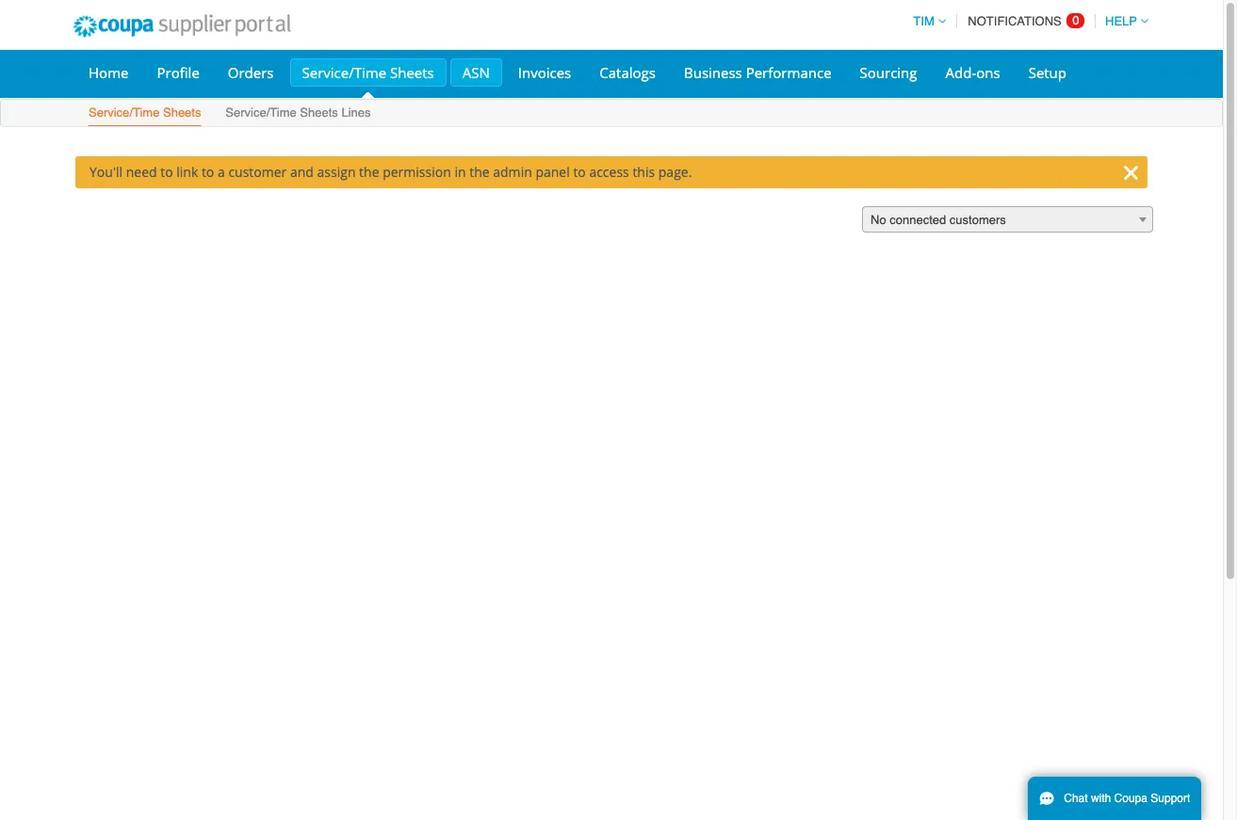 Task type: locate. For each thing, give the bounding box(es) containing it.
connected
[[890, 213, 946, 227]]

help link
[[1097, 14, 1149, 28]]

1 horizontal spatial service/time sheets
[[302, 63, 434, 82]]

0 horizontal spatial service/time sheets
[[89, 106, 201, 120]]

access
[[589, 163, 629, 181]]

in
[[455, 163, 466, 181]]

1 horizontal spatial the
[[469, 163, 490, 181]]

to left a
[[202, 163, 214, 181]]

2 to from the left
[[202, 163, 214, 181]]

lines
[[342, 106, 371, 120]]

no connected customers
[[871, 213, 1006, 227]]

performance
[[746, 63, 832, 82]]

service/time down the orders link
[[226, 106, 297, 120]]

service/time sheets link down profile
[[88, 102, 202, 126]]

customer
[[228, 163, 287, 181]]

1 horizontal spatial sheets
[[300, 106, 338, 120]]

service/time
[[302, 63, 386, 82], [89, 106, 160, 120], [226, 106, 297, 120]]

help
[[1105, 14, 1137, 28]]

service/time down home link
[[89, 106, 160, 120]]

coupa
[[1114, 792, 1148, 806]]

admin
[[493, 163, 532, 181]]

home link
[[76, 58, 141, 87]]

service/time for the left service/time sheets link
[[89, 106, 160, 120]]

add-ons link
[[933, 58, 1013, 87]]

tim
[[913, 14, 934, 28]]

sheets
[[390, 63, 434, 82], [163, 106, 201, 120], [300, 106, 338, 120]]

you'll
[[90, 163, 123, 181]]

1 horizontal spatial service/time sheets link
[[290, 58, 446, 87]]

a
[[218, 163, 225, 181]]

2 horizontal spatial to
[[573, 163, 586, 181]]

tim link
[[905, 14, 946, 28]]

service/time sheets up lines
[[302, 63, 434, 82]]

service/time sheets link up lines
[[290, 58, 446, 87]]

ons
[[976, 63, 1000, 82]]

service/time sheets link
[[290, 58, 446, 87], [88, 102, 202, 126]]

customers
[[950, 213, 1006, 227]]

1 vertical spatial service/time sheets
[[89, 106, 201, 120]]

0 horizontal spatial the
[[359, 163, 379, 181]]

service/time inside service/time sheets lines link
[[226, 106, 297, 120]]

support
[[1151, 792, 1190, 806]]

coupa supplier portal image
[[60, 3, 303, 50]]

this
[[633, 163, 655, 181]]

no
[[871, 213, 886, 227]]

service/time sheets lines
[[226, 106, 371, 120]]

0 vertical spatial service/time sheets
[[302, 63, 434, 82]]

to
[[160, 163, 173, 181], [202, 163, 214, 181], [573, 163, 586, 181]]

invoices link
[[506, 58, 584, 87]]

sheets left asn link in the top left of the page
[[390, 63, 434, 82]]

to right panel
[[573, 163, 586, 181]]

1 vertical spatial service/time sheets link
[[88, 102, 202, 126]]

0 vertical spatial service/time sheets link
[[290, 58, 446, 87]]

need
[[126, 163, 157, 181]]

No connected customers text field
[[863, 207, 1152, 234]]

link
[[176, 163, 198, 181]]

chat
[[1064, 792, 1088, 806]]

catalogs
[[600, 63, 656, 82]]

1 to from the left
[[160, 163, 173, 181]]

chat with coupa support
[[1064, 792, 1190, 806]]

service/time for right service/time sheets link
[[302, 63, 386, 82]]

1 horizontal spatial to
[[202, 163, 214, 181]]

sheets down profile link
[[163, 106, 201, 120]]

service/time up lines
[[302, 63, 386, 82]]

sourcing
[[860, 63, 917, 82]]

service/time sheets down profile link
[[89, 106, 201, 120]]

catalogs link
[[587, 58, 668, 87]]

to left link
[[160, 163, 173, 181]]

0 horizontal spatial sheets
[[163, 106, 201, 120]]

0
[[1073, 13, 1079, 27]]

permission
[[383, 163, 451, 181]]

the right assign in the top left of the page
[[359, 163, 379, 181]]

0 horizontal spatial service/time sheets link
[[88, 102, 202, 126]]

page.
[[658, 163, 692, 181]]

navigation
[[905, 3, 1149, 40]]

with
[[1091, 792, 1111, 806]]

service/time for service/time sheets lines link
[[226, 106, 297, 120]]

the right in
[[469, 163, 490, 181]]

service/time sheets
[[302, 63, 434, 82], [89, 106, 201, 120]]

sheets left lines
[[300, 106, 338, 120]]

0 horizontal spatial service/time
[[89, 106, 160, 120]]

2 the from the left
[[469, 163, 490, 181]]

0 horizontal spatial to
[[160, 163, 173, 181]]

1 horizontal spatial service/time
[[226, 106, 297, 120]]

the
[[359, 163, 379, 181], [469, 163, 490, 181]]

2 horizontal spatial service/time
[[302, 63, 386, 82]]



Task type: describe. For each thing, give the bounding box(es) containing it.
notifications
[[968, 14, 1062, 28]]

orders
[[228, 63, 274, 82]]

2 horizontal spatial sheets
[[390, 63, 434, 82]]

profile link
[[145, 58, 212, 87]]

home
[[89, 63, 129, 82]]

setup link
[[1016, 58, 1079, 87]]

business
[[684, 63, 742, 82]]

service/time sheets lines link
[[225, 102, 372, 126]]

business performance link
[[672, 58, 844, 87]]

and
[[290, 163, 314, 181]]

add-
[[946, 63, 976, 82]]

asn
[[462, 63, 490, 82]]

you'll need to link to a customer and assign the permission in the admin panel to access this page.
[[90, 163, 692, 181]]

chat with coupa support button
[[1028, 777, 1202, 821]]

setup
[[1029, 63, 1067, 82]]

panel
[[536, 163, 570, 181]]

asn link
[[450, 58, 502, 87]]

add-ons
[[946, 63, 1000, 82]]

sourcing link
[[848, 58, 930, 87]]

business performance
[[684, 63, 832, 82]]

navigation containing notifications 0
[[905, 3, 1149, 40]]

profile
[[157, 63, 200, 82]]

assign
[[317, 163, 356, 181]]

invoices
[[518, 63, 571, 82]]

sheets inside service/time sheets lines link
[[300, 106, 338, 120]]

1 the from the left
[[359, 163, 379, 181]]

notifications 0
[[968, 13, 1079, 28]]

3 to from the left
[[573, 163, 586, 181]]

No connected customers field
[[862, 206, 1153, 234]]

orders link
[[216, 58, 286, 87]]



Task type: vqa. For each thing, say whether or not it's contained in the screenshot.
ASN link
yes



